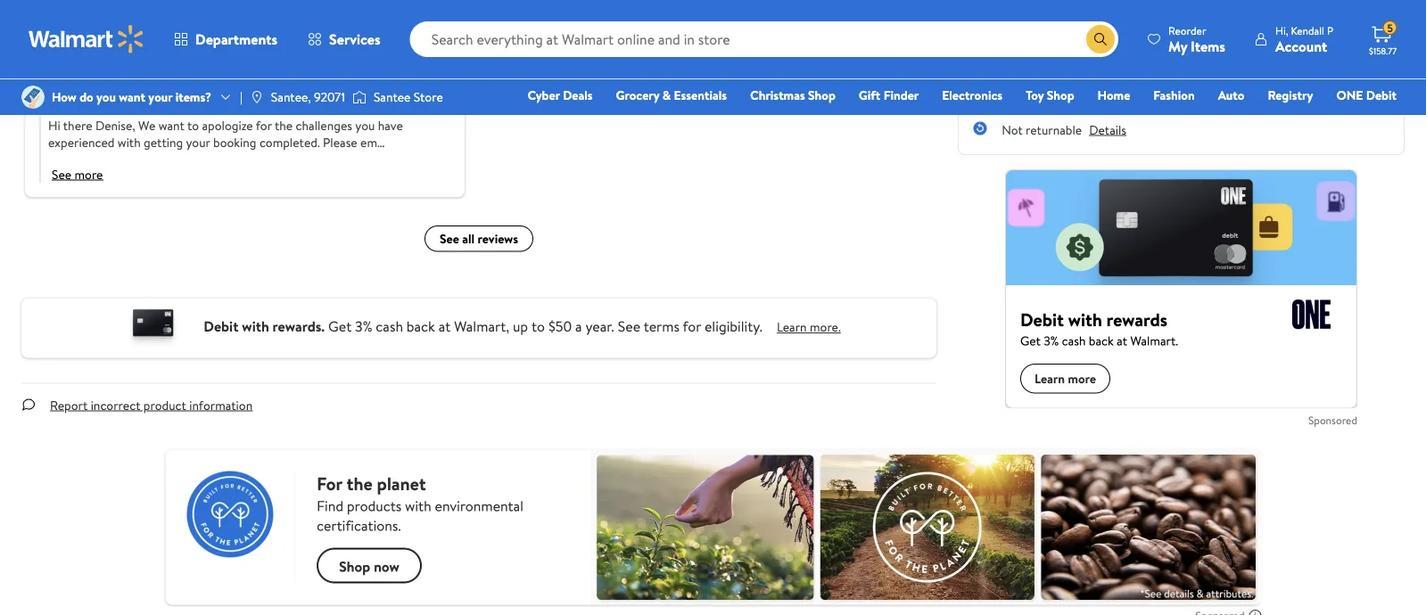 Task type: vqa. For each thing, say whether or not it's contained in the screenshot.
the '$399.00'
no



Task type: describe. For each thing, give the bounding box(es) containing it.
0 for first 0 button from left
[[62, 62, 69, 76]]

ad disclaimer and feedback for marqueedisplayad image
[[1248, 609, 1263, 615]]

the
[[275, 116, 293, 134]]

see more
[[52, 165, 103, 183]]

walmart,
[[454, 317, 509, 336]]

account
[[1275, 36, 1327, 56]]

&
[[662, 87, 671, 104]]

fashion link
[[1145, 86, 1203, 105]]

toy
[[1026, 87, 1044, 104]]

information
[[189, 396, 253, 414]]

so
[[625, 15, 637, 32]]

debit inside one debit walmart+
[[1366, 87, 1397, 104]]

turn
[[509, 32, 532, 50]]

shipped
[[1051, 89, 1092, 107]]

to left the hear
[[671, 15, 682, 32]]

getting
[[144, 134, 183, 151]]

$50
[[548, 317, 572, 336]]

email
[[720, 32, 749, 50]]

by
[[1095, 89, 1108, 107]]

cash
[[376, 317, 403, 336]]

christmas shop link
[[742, 86, 844, 105]]

to right the up
[[532, 317, 545, 336]]

hi, kendall p account
[[1275, 23, 1333, 56]]

learn more.
[[777, 318, 841, 336]]

to inside andi team hi there denise, we want to apologize for the challenges you have experienced with getting your booking completed. please em...
[[187, 116, 199, 134]]

electronics link
[[934, 86, 1011, 105]]

want inside andi team hi there denise, we want to apologize for the challenges you have experienced with getting your booking completed. please em...
[[159, 116, 185, 134]]

incorrect
[[91, 396, 140, 414]]

grocery & essentials
[[616, 87, 727, 104]]

 image for santee store
[[352, 88, 367, 106]]

see all reviews
[[440, 230, 518, 247]]

1 0 button from the left
[[39, 59, 84, 78]]

we inside andi team hi there denise, we want to apologize for the challenges you have experienced with getting your booking completed. please em...
[[138, 116, 156, 134]]

would
[[791, 15, 823, 32]]

debit with rewards. get 3% cash back at walmart, up to $50 a year. see terms for eligibility.
[[204, 317, 763, 336]]

see more button
[[52, 165, 103, 183]]

completed.
[[259, 134, 320, 151]]

see for see more
[[52, 165, 71, 183]]

andi
[[48, 92, 73, 109]]

deals
[[563, 87, 593, 104]]

registry
[[1268, 87, 1313, 104]]

challenges
[[296, 116, 352, 134]]

p
[[1327, 23, 1333, 38]]

2 horizontal spatial see
[[618, 317, 640, 336]]

registry link
[[1260, 86, 1321, 105]]

hi inside hi there bilal, we are so sorry to hear about this. we would love to help turn things around immediately. please email us at...
[[509, 15, 521, 32]]

0 horizontal spatial debit
[[204, 317, 238, 336]]

immediately.
[[612, 32, 680, 50]]

search icon image
[[1094, 32, 1108, 46]]

sorry
[[640, 15, 668, 32]]

hear
[[685, 15, 709, 32]]

3%
[[355, 317, 372, 336]]

us
[[752, 32, 764, 50]]

essentials
[[674, 87, 727, 104]]

1 vertical spatial for
[[683, 317, 701, 336]]

0 vertical spatial you
[[96, 88, 116, 106]]

2 horizontal spatial we
[[771, 15, 788, 32]]

after
[[1084, 44, 1106, 59]]

one debit link
[[1328, 86, 1405, 105]]

|
[[240, 88, 242, 106]]

to right love
[[851, 15, 863, 32]]

home link
[[1090, 86, 1138, 105]]

more
[[74, 165, 103, 183]]

$158.77
[[1369, 45, 1397, 57]]

delivered
[[973, 44, 1018, 59]]

delivery
[[1013, 20, 1056, 37]]

there inside andi team hi there denise, we want to apologize for the challenges you have experienced with getting your booking completed. please em...
[[63, 116, 92, 134]]

sold and shipped by walmart.com
[[1002, 89, 1182, 107]]

92071
[[314, 88, 345, 106]]

please for completed.
[[323, 134, 357, 151]]

1 vertical spatial your
[[148, 88, 172, 106]]

services button
[[293, 18, 396, 61]]

terms
[[644, 317, 680, 336]]

cyber
[[528, 87, 560, 104]]

electronics
[[942, 87, 1003, 104]]

see for see all reviews
[[440, 230, 459, 247]]

santee store
[[374, 88, 443, 106]]

have
[[378, 116, 403, 134]]

things
[[535, 32, 568, 50]]

up
[[513, 317, 528, 336]]

gift finder
[[859, 87, 919, 104]]

all
[[462, 230, 475, 247]]

there inside hi there bilal, we are so sorry to hear about this. we would love to help turn things around immediately. please email us at...
[[524, 15, 553, 32]]

not returnable details
[[1002, 121, 1126, 138]]

digital
[[973, 20, 1010, 37]]

denise,
[[95, 116, 135, 134]]

sponsored
[[1308, 412, 1357, 428]]

not
[[1002, 121, 1023, 138]]

see all reviews link
[[425, 226, 533, 252]]

hi there bilal, we are so sorry to hear about this. we would love to help turn things around immediately. please email us at...
[[509, 15, 889, 50]]

auto
[[1218, 87, 1245, 104]]

finder
[[884, 87, 919, 104]]

toy shop
[[1026, 87, 1074, 104]]



Task type: locate. For each thing, give the bounding box(es) containing it.
one
[[1336, 87, 1363, 104]]

help
[[866, 15, 889, 32]]

em...
[[360, 134, 385, 151]]

1 horizontal spatial your
[[186, 134, 210, 151]]

kendall
[[1291, 23, 1325, 38]]

see left 'all'
[[440, 230, 459, 247]]

andi team hi there denise, we want to apologize for the challenges you have experienced with getting your booking completed. please em...
[[48, 92, 403, 151]]

0
[[62, 62, 69, 76], [107, 62, 114, 76]]

0 vertical spatial want
[[119, 88, 145, 106]]

santee, 92071
[[271, 88, 345, 106]]

0 horizontal spatial want
[[119, 88, 145, 106]]

walmart+ link
[[1336, 111, 1405, 130]]

shop
[[808, 87, 836, 104], [1047, 87, 1074, 104]]

2 vertical spatial see
[[618, 317, 640, 336]]

details
[[1089, 121, 1126, 138]]

0 vertical spatial please
[[683, 32, 717, 50]]

product
[[143, 396, 186, 414]]

for inside andi team hi there denise, we want to apologize for the challenges you have experienced with getting your booking completed. please em...
[[256, 116, 272, 134]]

see left the more
[[52, 165, 71, 183]]

grocery
[[616, 87, 659, 104]]

0 horizontal spatial  image
[[21, 86, 45, 109]]

2 horizontal spatial your
[[1109, 44, 1129, 59]]

1 horizontal spatial we
[[585, 15, 602, 32]]

2 shop from the left
[[1047, 87, 1074, 104]]

there left bilal,
[[524, 15, 553, 32]]

 image right |
[[250, 90, 264, 104]]

0 vertical spatial hi
[[509, 15, 521, 32]]

to down items?
[[187, 116, 199, 134]]

store
[[414, 88, 443, 106]]

there
[[524, 15, 553, 32], [63, 116, 92, 134]]

your right 'getting'
[[186, 134, 210, 151]]

want down items?
[[159, 116, 185, 134]]

1 horizontal spatial with
[[242, 317, 269, 336]]

departments button
[[159, 18, 293, 61]]

how
[[52, 88, 77, 106]]

see right year.
[[618, 317, 640, 336]]

reorder my items
[[1168, 23, 1225, 56]]

0 horizontal spatial shop
[[808, 87, 836, 104]]

0 vertical spatial your
[[1109, 44, 1129, 59]]

debit up walmart+ link
[[1366, 87, 1397, 104]]

we left are at the top left
[[585, 15, 602, 32]]

we right this.
[[771, 15, 788, 32]]

1 vertical spatial debit
[[204, 317, 238, 336]]

gift finder link
[[851, 86, 927, 105]]

hi down andi
[[48, 116, 60, 134]]

a
[[575, 317, 582, 336]]

1 vertical spatial with
[[242, 317, 269, 336]]

with left 'getting'
[[118, 134, 141, 151]]

1 0 from the left
[[62, 62, 69, 76]]

 image left andi
[[21, 86, 45, 109]]

 image for how do you want your items?
[[21, 86, 45, 109]]

0 horizontal spatial we
[[138, 116, 156, 134]]

around
[[571, 32, 609, 50]]

you right do
[[96, 88, 116, 106]]

team
[[76, 92, 104, 109]]

hi left things
[[509, 15, 521, 32]]

santee
[[374, 88, 411, 106]]

Search search field
[[410, 21, 1119, 57]]

to
[[671, 15, 682, 32], [851, 15, 863, 32], [187, 116, 199, 134], [532, 317, 545, 336]]

1 horizontal spatial for
[[683, 317, 701, 336]]

1 vertical spatial you
[[355, 116, 375, 134]]

learn
[[777, 318, 807, 336]]

0 horizontal spatial please
[[323, 134, 357, 151]]

purchase.
[[1132, 44, 1176, 59]]

1 horizontal spatial debit
[[1366, 87, 1397, 104]]

walmart+
[[1344, 111, 1397, 129]]

2 horizontal spatial  image
[[352, 88, 367, 106]]

1 horizontal spatial want
[[159, 116, 185, 134]]

shop inside toy shop link
[[1047, 87, 1074, 104]]

0 vertical spatial there
[[524, 15, 553, 32]]

1 vertical spatial see
[[440, 230, 459, 247]]

you inside andi team hi there denise, we want to apologize for the challenges you have experienced with getting your booking completed. please em...
[[355, 116, 375, 134]]

0 button up how
[[39, 59, 84, 78]]

your left items?
[[148, 88, 172, 106]]

0 up how
[[62, 62, 69, 76]]

1 horizontal spatial shop
[[1047, 87, 1074, 104]]

items?
[[175, 88, 211, 106]]

cyber deals link
[[519, 86, 601, 105]]

do
[[80, 88, 93, 106]]

1 horizontal spatial see
[[440, 230, 459, 247]]

shop right toy at the right top of the page
[[1047, 87, 1074, 104]]

please left em...
[[323, 134, 357, 151]]

home
[[1098, 87, 1130, 104]]

1 horizontal spatial hi
[[509, 15, 521, 32]]

0 horizontal spatial hi
[[48, 116, 60, 134]]

please
[[683, 32, 717, 50], [323, 134, 357, 151]]

rewards.
[[273, 317, 325, 336]]

one debit walmart+
[[1336, 87, 1397, 129]]

0 up how do you want your items?
[[107, 62, 114, 76]]

with left rewards.
[[242, 317, 269, 336]]

for right terms at the bottom left of the page
[[683, 317, 701, 336]]

details button
[[1089, 121, 1126, 138]]

apologize
[[202, 116, 253, 134]]

0 vertical spatial with
[[118, 134, 141, 151]]

0 button up do
[[84, 59, 128, 78]]

1 vertical spatial please
[[323, 134, 357, 151]]

1 horizontal spatial  image
[[250, 90, 264, 104]]

Walmart Site-Wide search field
[[410, 21, 1119, 57]]

report incorrect product information
[[50, 396, 253, 414]]

year.
[[585, 317, 614, 336]]

1 horizontal spatial you
[[355, 116, 375, 134]]

experienced
[[48, 134, 115, 151]]

please inside hi there bilal, we are so sorry to hear about this. we would love to help turn things around immediately. please email us at...
[[683, 32, 717, 50]]

0 horizontal spatial your
[[148, 88, 172, 106]]

1 horizontal spatial please
[[683, 32, 717, 50]]

hi inside andi team hi there denise, we want to apologize for the challenges you have experienced with getting your booking completed. please em...
[[48, 116, 60, 134]]

santee,
[[271, 88, 311, 106]]

with
[[118, 134, 141, 151], [242, 317, 269, 336]]

digitally
[[1020, 44, 1056, 59]]

0 vertical spatial see
[[52, 165, 71, 183]]

please for immediately.
[[683, 32, 717, 50]]

your inside digital delivery delivered digitally soon after your purchase.
[[1109, 44, 1129, 59]]

eligibility.
[[705, 317, 763, 336]]

with inside andi team hi there denise, we want to apologize for the challenges you have experienced with getting your booking completed. please em...
[[118, 134, 141, 151]]

see inside "link"
[[440, 230, 459, 247]]

we right denise,
[[138, 116, 156, 134]]

0 horizontal spatial for
[[256, 116, 272, 134]]

get
[[328, 317, 352, 336]]

reviews
[[478, 230, 518, 247]]

my
[[1168, 36, 1187, 56]]

please inside andi team hi there denise, we want to apologize for the challenges you have experienced with getting your booking completed. please em...
[[323, 134, 357, 151]]

for left the
[[256, 116, 272, 134]]

0 vertical spatial for
[[256, 116, 272, 134]]

1 vertical spatial hi
[[48, 116, 60, 134]]

please left email
[[683, 32, 717, 50]]

see
[[52, 165, 71, 183], [440, 230, 459, 247], [618, 317, 640, 336]]

want up denise,
[[119, 88, 145, 106]]

there down team at left top
[[63, 116, 92, 134]]

digital delivery delivered digitally soon after your purchase.
[[973, 20, 1176, 59]]

toy shop link
[[1018, 86, 1082, 105]]

1 shop from the left
[[808, 87, 836, 104]]

christmas
[[750, 87, 805, 104]]

cyber deals
[[528, 87, 593, 104]]

and
[[1028, 89, 1048, 107]]

at...
[[767, 32, 785, 50]]

reorder
[[1168, 23, 1206, 38]]

at
[[439, 317, 451, 336]]

hi,
[[1275, 23, 1288, 38]]

5
[[1387, 20, 1393, 35]]

items
[[1191, 36, 1225, 56]]

2 0 from the left
[[107, 62, 114, 76]]

0 for 1st 0 button from the right
[[107, 62, 114, 76]]

shop for toy shop
[[1047, 87, 1074, 104]]

0 horizontal spatial you
[[96, 88, 116, 106]]

shop inside christmas shop link
[[808, 87, 836, 104]]

grocery & essentials link
[[608, 86, 735, 105]]

shop for christmas shop
[[808, 87, 836, 104]]

your
[[1109, 44, 1129, 59], [148, 88, 172, 106], [186, 134, 210, 151]]

1 horizontal spatial there
[[524, 15, 553, 32]]

0 horizontal spatial with
[[118, 134, 141, 151]]

2 vertical spatial your
[[186, 134, 210, 151]]

 image for santee, 92071
[[250, 90, 264, 104]]

returnable
[[1026, 121, 1082, 138]]

your right the search icon
[[1109, 44, 1129, 59]]

one debit card  debit with rewards. get 3% cash back at walmart, up to $50 a year. see terms for eligibility. learn more. element
[[777, 318, 841, 337]]

want
[[119, 88, 145, 106], [159, 116, 185, 134]]

1 horizontal spatial 0
[[107, 62, 114, 76]]

christmas shop
[[750, 87, 836, 104]]

2 0 button from the left
[[84, 59, 128, 78]]

you left have
[[355, 116, 375, 134]]

one debit card image
[[117, 305, 189, 351]]

report incorrect product information button
[[36, 384, 267, 427]]

1 vertical spatial there
[[63, 116, 92, 134]]

 image right 92071 in the top left of the page
[[352, 88, 367, 106]]

departments
[[195, 29, 277, 49]]

shop right christmas in the right top of the page
[[808, 87, 836, 104]]

1 vertical spatial want
[[159, 116, 185, 134]]

0 horizontal spatial see
[[52, 165, 71, 183]]

services
[[329, 29, 381, 49]]

love
[[826, 15, 848, 32]]

soon
[[1059, 44, 1081, 59]]

back
[[407, 317, 435, 336]]

your inside andi team hi there denise, we want to apologize for the challenges you have experienced with getting your booking completed. please em...
[[186, 134, 210, 151]]

0 horizontal spatial 0
[[62, 62, 69, 76]]

0 vertical spatial debit
[[1366, 87, 1397, 104]]

for
[[256, 116, 272, 134], [683, 317, 701, 336]]

 image
[[21, 86, 45, 109], [352, 88, 367, 106], [250, 90, 264, 104]]

debit right one debit card image
[[204, 317, 238, 336]]

0 horizontal spatial there
[[63, 116, 92, 134]]

auto link
[[1210, 86, 1253, 105]]

walmart image
[[29, 25, 144, 54]]

debit
[[1366, 87, 1397, 104], [204, 317, 238, 336]]

gift
[[859, 87, 881, 104]]



